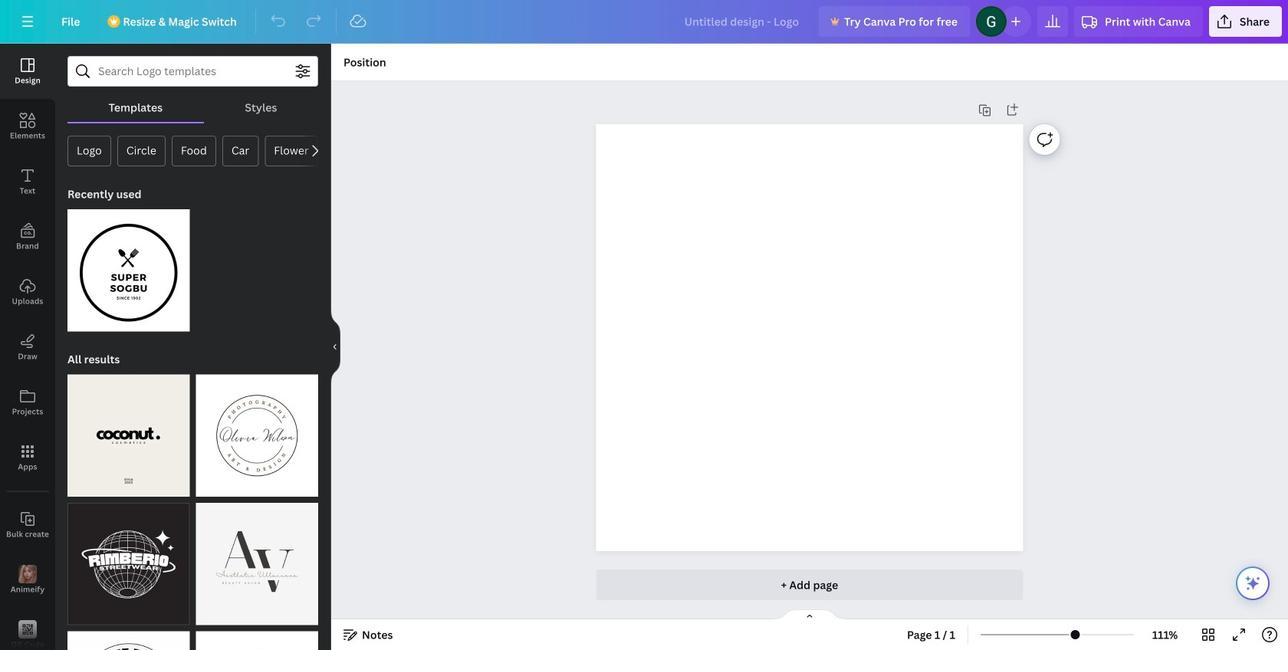 Task type: describe. For each thing, give the bounding box(es) containing it.
bright colorful playful funny donuts food circle logo group
[[67, 622, 190, 650]]

elegant circle signature photography logo group
[[196, 365, 318, 497]]

canva assistant image
[[1244, 574, 1262, 593]]

Design title text field
[[672, 6, 813, 37]]

side panel tab list
[[0, 44, 55, 650]]

Search Logo templates search field
[[98, 57, 288, 86]]

main menu bar
[[0, 0, 1288, 44]]

black and white globe y2k streetwear logo group
[[67, 494, 190, 625]]

bright colorful playful funny donuts food circle logo image
[[67, 632, 190, 650]]



Task type: vqa. For each thing, say whether or not it's contained in the screenshot.
Show pages image
yes



Task type: locate. For each thing, give the bounding box(es) containing it.
elegant circle signature photography logo image
[[196, 375, 318, 497]]

black & white minimalist aesthetic initials font logo image
[[196, 503, 318, 625]]

black and white aesthetic minimalist modern simple typography coconut cosmetics logo image
[[67, 375, 190, 497]]

show pages image
[[773, 609, 847, 621]]

black circle with utensils restaurant logo image
[[67, 209, 190, 332]]

hide image
[[331, 310, 340, 384]]

blue and white circle surfing club logo group
[[196, 622, 318, 650]]

blue and white circle surfing club logo image
[[196, 632, 318, 650]]

black & white minimalist aesthetic initials font logo group
[[196, 494, 318, 625]]

black circle with utensils restaurant logo group
[[67, 200, 190, 332]]

black and white aesthetic minimalist modern simple typography coconut cosmetics logo group
[[67, 365, 190, 497]]

black and white globe y2k streetwear logo image
[[67, 503, 190, 625]]



